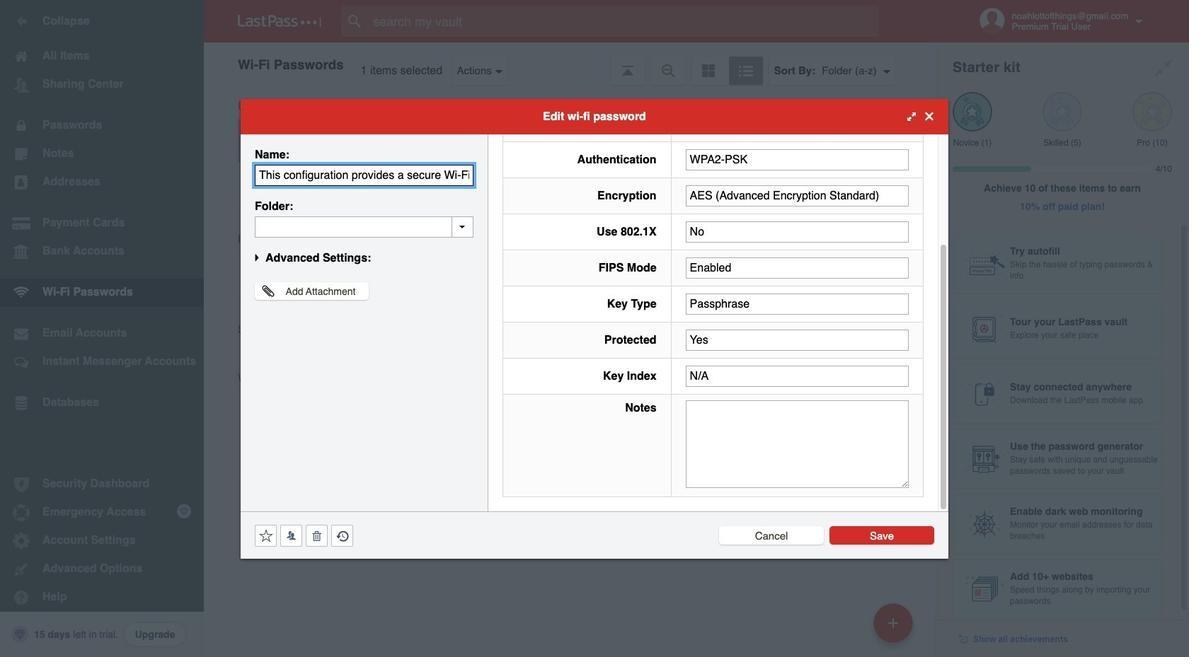 Task type: describe. For each thing, give the bounding box(es) containing it.
vault options navigation
[[204, 42, 936, 85]]

lastpass image
[[238, 15, 321, 28]]

main navigation navigation
[[0, 0, 204, 658]]

search my vault text field
[[341, 6, 907, 37]]



Task type: locate. For each thing, give the bounding box(es) containing it.
new item image
[[888, 618, 898, 628]]

dialog
[[241, 0, 949, 559]]

new item navigation
[[869, 600, 922, 658]]

None text field
[[686, 149, 909, 170], [255, 165, 474, 186], [686, 257, 909, 279], [686, 293, 909, 315], [686, 366, 909, 387], [686, 400, 909, 488], [686, 149, 909, 170], [255, 165, 474, 186], [686, 257, 909, 279], [686, 293, 909, 315], [686, 366, 909, 387], [686, 400, 909, 488]]

None text field
[[686, 185, 909, 206], [255, 216, 474, 238], [686, 221, 909, 242], [686, 330, 909, 351], [686, 185, 909, 206], [255, 216, 474, 238], [686, 221, 909, 242], [686, 330, 909, 351]]

Search search field
[[341, 6, 907, 37]]



Task type: vqa. For each thing, say whether or not it's contained in the screenshot.
New item Navigation
yes



